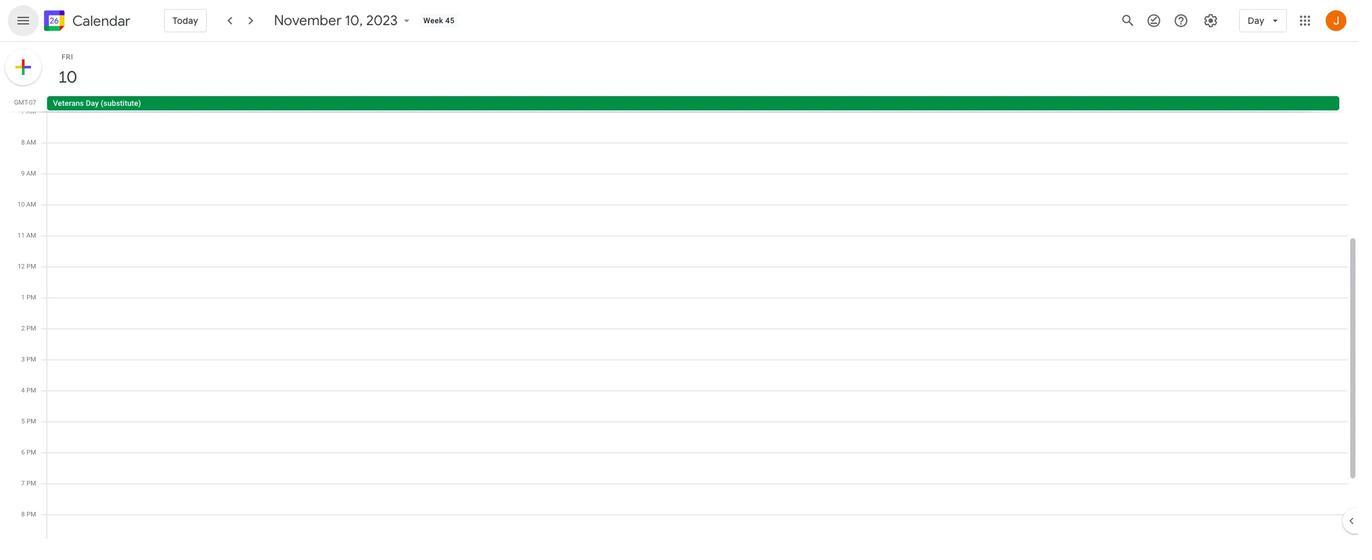 Task type: vqa. For each thing, say whether or not it's contained in the screenshot.
the Blues @ Canucks
no



Task type: locate. For each thing, give the bounding box(es) containing it.
calendar element
[[41, 8, 130, 36]]

1 vertical spatial day
[[86, 99, 99, 108]]

7 pm from the top
[[26, 449, 36, 456]]

2 am from the top
[[26, 139, 36, 146]]

settings menu image
[[1204, 13, 1219, 28]]

1 horizontal spatial day
[[1248, 15, 1265, 27]]

day
[[1248, 15, 1265, 27], [86, 99, 99, 108]]

4 pm
[[21, 387, 36, 394]]

am right 9
[[26, 170, 36, 177]]

10
[[57, 67, 76, 88], [17, 201, 25, 208]]

7 pm
[[21, 480, 36, 487]]

1 am from the top
[[26, 108, 36, 115]]

pm down 6 pm
[[26, 480, 36, 487]]

1 pm from the top
[[26, 263, 36, 270]]

2 8 from the top
[[21, 511, 25, 518]]

7 am
[[21, 108, 36, 115]]

2 pm from the top
[[26, 294, 36, 301]]

day inside 'day' popup button
[[1248, 15, 1265, 27]]

am for 9 am
[[26, 170, 36, 177]]

10 am
[[17, 201, 36, 208]]

11 am
[[17, 232, 36, 239]]

3
[[21, 356, 25, 363]]

day right settings menu icon
[[1248, 15, 1265, 27]]

12 pm
[[18, 263, 36, 270]]

am down "7 am" at the left
[[26, 139, 36, 146]]

day inside veterans day (substitute) button
[[86, 99, 99, 108]]

pm down 7 pm
[[26, 511, 36, 518]]

veterans day (substitute) button
[[47, 96, 1340, 111]]

8 for 8 pm
[[21, 511, 25, 518]]

(substitute)
[[101, 99, 141, 108]]

8 up 9
[[21, 139, 25, 146]]

7
[[21, 108, 25, 115], [21, 480, 25, 487]]

5 am from the top
[[26, 232, 36, 239]]

0 vertical spatial 10
[[57, 67, 76, 88]]

9 pm from the top
[[26, 511, 36, 518]]

am down the 07 on the left of page
[[26, 108, 36, 115]]

main drawer image
[[16, 13, 31, 28]]

0 vertical spatial 8
[[21, 139, 25, 146]]

2023
[[366, 12, 398, 30]]

0 horizontal spatial 10
[[17, 201, 25, 208]]

fri
[[62, 53, 73, 61]]

1 8 from the top
[[21, 139, 25, 146]]

8
[[21, 139, 25, 146], [21, 511, 25, 518]]

6 pm from the top
[[26, 418, 36, 425]]

pm right 3
[[26, 356, 36, 363]]

pm right '5'
[[26, 418, 36, 425]]

0 vertical spatial day
[[1248, 15, 1265, 27]]

8 am
[[21, 139, 36, 146]]

veterans day (substitute)
[[53, 99, 141, 108]]

10 down fri
[[57, 67, 76, 88]]

pm right the 1
[[26, 294, 36, 301]]

45
[[446, 16, 455, 25]]

8 pm from the top
[[26, 480, 36, 487]]

10 up 11
[[17, 201, 25, 208]]

am for 10 am
[[26, 201, 36, 208]]

today
[[173, 15, 198, 27]]

7 down gmt-
[[21, 108, 25, 115]]

am down 9 am
[[26, 201, 36, 208]]

pm right 6
[[26, 449, 36, 456]]

7 down 6
[[21, 480, 25, 487]]

week 45
[[424, 16, 455, 25]]

1 7 from the top
[[21, 108, 25, 115]]

5 pm from the top
[[26, 387, 36, 394]]

2 7 from the top
[[21, 480, 25, 487]]

2
[[21, 325, 25, 332]]

3 pm
[[21, 356, 36, 363]]

8 for 8 am
[[21, 139, 25, 146]]

am
[[26, 108, 36, 115], [26, 139, 36, 146], [26, 170, 36, 177], [26, 201, 36, 208], [26, 232, 36, 239]]

veterans
[[53, 99, 84, 108]]

am right 11
[[26, 232, 36, 239]]

fri 10
[[57, 53, 76, 88]]

07
[[29, 99, 36, 106]]

4 am from the top
[[26, 201, 36, 208]]

gmt-
[[14, 99, 29, 106]]

0 vertical spatial 7
[[21, 108, 25, 115]]

3 am from the top
[[26, 170, 36, 177]]

day right veterans at the left of page
[[86, 99, 99, 108]]

week
[[424, 16, 443, 25]]

calendar
[[72, 12, 130, 30]]

5 pm
[[21, 418, 36, 425]]

am for 8 am
[[26, 139, 36, 146]]

4 pm from the top
[[26, 356, 36, 363]]

3 pm from the top
[[26, 325, 36, 332]]

1 horizontal spatial 10
[[57, 67, 76, 88]]

8 down 7 pm
[[21, 511, 25, 518]]

1 vertical spatial 7
[[21, 480, 25, 487]]

pm right 12 on the left
[[26, 263, 36, 270]]

1 vertical spatial 8
[[21, 511, 25, 518]]

0 horizontal spatial day
[[86, 99, 99, 108]]

pm
[[26, 263, 36, 270], [26, 294, 36, 301], [26, 325, 36, 332], [26, 356, 36, 363], [26, 387, 36, 394], [26, 418, 36, 425], [26, 449, 36, 456], [26, 480, 36, 487], [26, 511, 36, 518]]

pm right the 4
[[26, 387, 36, 394]]

pm for 4 pm
[[26, 387, 36, 394]]

pm for 12 pm
[[26, 263, 36, 270]]

pm right 2
[[26, 325, 36, 332]]

pm for 1 pm
[[26, 294, 36, 301]]

7 for 7 am
[[21, 108, 25, 115]]

today button
[[164, 5, 207, 36]]

12
[[18, 263, 25, 270]]



Task type: describe. For each thing, give the bounding box(es) containing it.
pm for 8 pm
[[26, 511, 36, 518]]

november 10, 2023
[[274, 12, 398, 30]]

friday, november 10 element
[[52, 63, 82, 92]]

5
[[21, 418, 25, 425]]

6 pm
[[21, 449, 36, 456]]

1
[[21, 294, 25, 301]]

8 pm
[[21, 511, 36, 518]]

am for 7 am
[[26, 108, 36, 115]]

november
[[274, 12, 342, 30]]

am for 11 am
[[26, 232, 36, 239]]

1 vertical spatial 10
[[17, 201, 25, 208]]

9
[[21, 170, 25, 177]]

10 grid
[[0, 42, 1359, 540]]

7 for 7 pm
[[21, 480, 25, 487]]

november 10, 2023 button
[[269, 12, 418, 30]]

2 pm
[[21, 325, 36, 332]]

gmt-07
[[14, 99, 36, 106]]

pm for 3 pm
[[26, 356, 36, 363]]

veterans day (substitute) row
[[41, 96, 1359, 112]]

calendar heading
[[70, 12, 130, 30]]

pm for 6 pm
[[26, 449, 36, 456]]

4
[[21, 387, 25, 394]]

6
[[21, 449, 25, 456]]

1 pm
[[21, 294, 36, 301]]

day button
[[1240, 5, 1288, 36]]

10,
[[345, 12, 363, 30]]

pm for 7 pm
[[26, 480, 36, 487]]

pm for 5 pm
[[26, 418, 36, 425]]

9 am
[[21, 170, 36, 177]]

pm for 2 pm
[[26, 325, 36, 332]]

11
[[17, 232, 25, 239]]



